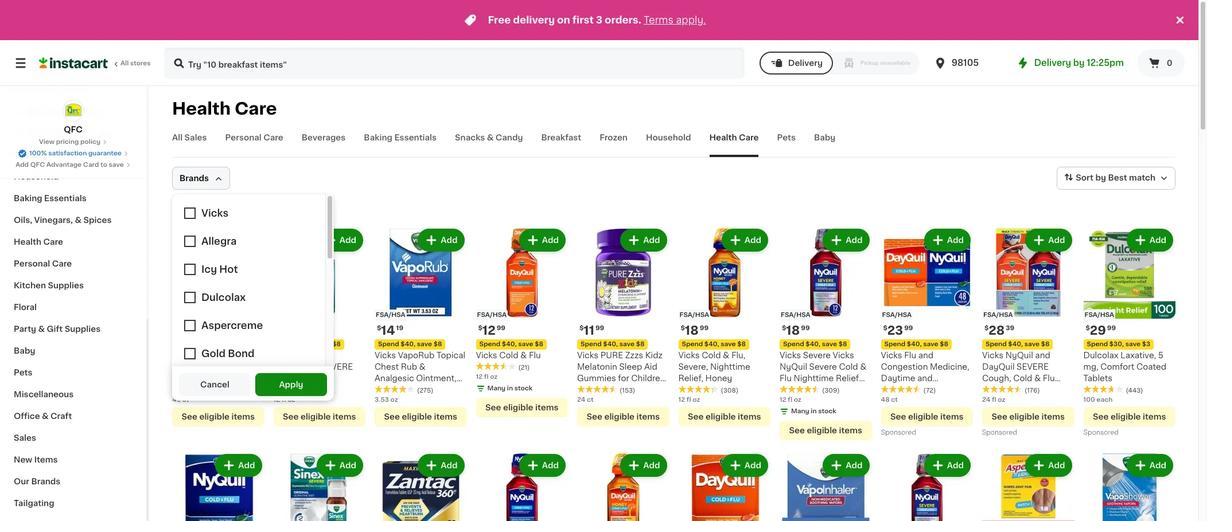 Task type: describe. For each thing, give the bounding box(es) containing it.
health care link for topmost household link
[[710, 132, 759, 157]]

1 horizontal spatial baby
[[815, 134, 836, 142]]

pasta
[[69, 86, 92, 94]]

aid for 99
[[239, 363, 252, 371]]

delivery
[[513, 15, 555, 25]]

flu inside vicks flu and congestion medicine, daytime and nighttime
[[905, 352, 917, 360]]

48 for $
[[881, 397, 890, 403]]

dulcolax laxative, 5 mg, comfort coated tablets
[[1084, 352, 1167, 383]]

$40, for product group containing 28
[[1009, 341, 1024, 348]]

nighttime inside vicks flu and congestion medicine, daytime and nighttime
[[881, 386, 922, 394]]

vinegars,
[[34, 216, 73, 224]]

oz for vicks nyquil vapocool severe cold, flu, and congestion medicine, menthol flavor
[[288, 397, 295, 403]]

& inside vicks cold & flu, severe, nighttime relief, honey
[[723, 352, 730, 360]]

flu inside vicks severe vicks nyquil severe cold & flu nighttime relief berry flavor liquid 12 oz
[[780, 375, 792, 383]]

all sales link
[[172, 132, 207, 157]]

dry goods & pasta link
[[7, 79, 139, 100]]

$ 18 99 for cold
[[681, 325, 709, 337]]

sponsored badge image for 23
[[881, 430, 916, 437]]

1 horizontal spatial baking
[[364, 134, 393, 142]]

2 horizontal spatial health
[[710, 134, 737, 142]]

delivery button
[[760, 52, 833, 75]]

terms apply. link
[[644, 15, 706, 25]]

flu, inside vicks cold & flu, severe, nighttime relief, honey
[[732, 352, 746, 360]]

see for the "see eligible items" button associated with product group containing 11
[[587, 413, 603, 421]]

12 for vicks cold & flu
[[476, 374, 483, 380]]

99 inside 19 99
[[194, 325, 202, 332]]

99 for vicks pure zzzs kidz melatonin sleep aid gummies for children, berry flavor
[[596, 325, 605, 332]]

for for 11
[[618, 375, 630, 383]]

0 vertical spatial household
[[646, 134, 691, 142]]

medicine, inside vicks flu and congestion medicine, daytime and nighttime
[[931, 363, 970, 371]]

condiments & sauces link
[[7, 100, 139, 122]]

3.53
[[375, 397, 389, 403]]

1 horizontal spatial sales
[[185, 134, 207, 142]]

100
[[1084, 397, 1096, 403]]

coated
[[1137, 363, 1167, 371]]

qfc link
[[62, 100, 84, 135]]

spend for the "see eligible items" button below (81)
[[277, 341, 298, 348]]

rub
[[401, 363, 417, 371]]

(153) for 11
[[620, 388, 636, 394]]

$8 for product group containing 28
[[1042, 341, 1050, 348]]

view pricing policy link
[[39, 138, 107, 147]]

$18.99 element
[[274, 323, 366, 338]]

items for the "see eligible items" button below (308)
[[738, 413, 761, 421]]

delivery for delivery by 12:25pm
[[1035, 59, 1072, 67]]

see eligible items button for product group containing 29
[[1084, 407, 1176, 427]]

free
[[488, 15, 511, 25]]

vicks nyquil vapocool severe cold, flu, and congestion medicine, menthol flavor
[[274, 352, 362, 406]]

by for delivery
[[1074, 59, 1085, 67]]

flu, inside vicks nyquil vapocool severe cold, flu, and congestion medicine, menthol flavor
[[297, 375, 311, 383]]

nyquil inside vicks severe vicks nyquil severe cold & flu nighttime relief berry flavor liquid 12 oz
[[780, 363, 808, 371]]

12:25pm
[[1087, 59, 1125, 67]]

$40, for product group containing 12
[[502, 341, 517, 348]]

0 horizontal spatial breakfast link
[[7, 144, 139, 166]]

0 horizontal spatial personal care
[[14, 260, 72, 268]]

menthol
[[274, 398, 307, 406]]

sauces
[[75, 107, 106, 115]]

eligible for the "see eligible items" button associated with product group containing 11
[[605, 413, 635, 421]]

0 vertical spatial severe
[[804, 352, 831, 360]]

spend $40, save $8 for the "see eligible items" button associated with product group containing 11
[[581, 341, 645, 348]]

sponsored badge image for 29
[[1084, 430, 1119, 437]]

tailgating
[[14, 500, 54, 508]]

$ 23 99
[[884, 325, 914, 337]]

6 $40, from the left
[[705, 341, 720, 348]]

apply button
[[255, 374, 327, 397]]

all stores
[[121, 60, 151, 67]]

0 vertical spatial pets
[[778, 134, 796, 142]]

product group containing 23
[[881, 227, 974, 439]]

nyquil for dayquil
[[1006, 352, 1034, 360]]

stock for 12
[[515, 385, 533, 392]]

Best match Sort by field
[[1058, 167, 1176, 190]]

$8 for product group containing 23
[[940, 341, 949, 348]]

0 vertical spatial breakfast
[[542, 134, 582, 142]]

see eligible items for the "see eligible items" button below (81)
[[283, 413, 356, 421]]

oz for vicks cold & flu, severe, nighttime relief, honey
[[693, 397, 701, 403]]

0 horizontal spatial baking
[[14, 195, 42, 203]]

2 vertical spatial health care
[[14, 238, 63, 246]]

many in stock for 18
[[792, 408, 837, 415]]

health care link for oils, vinegars, & spices link
[[7, 231, 139, 253]]

0 vertical spatial personal care link
[[225, 132, 283, 157]]

cold inside vicks nyquil and dayquil severe cough, cold & flu relief liquid
[[1014, 375, 1033, 383]]

eligible for the "see eligible items" button underneath (309)
[[807, 427, 838, 435]]

vaporub
[[398, 352, 435, 360]]

vicks vaporub topical chest rub & analgesic ointment, over-the-counter medicine
[[375, 352, 466, 406]]

100% satisfaction guarantee
[[29, 150, 122, 157]]

save for the "see eligible items" button associated with product group containing 12
[[518, 341, 534, 348]]

see for the "see eligible items" button related to product group containing 14
[[384, 413, 400, 421]]

eligible for the "see eligible items" button associated with product group containing 28
[[1010, 413, 1040, 421]]

free delivery on first 3 orders. terms apply.
[[488, 15, 706, 25]]

fsa/hsa for vicks severe vicks nyquil severe cold & flu nighttime relief berry flavor liquid 12 oz
[[781, 312, 811, 318]]

cold inside vicks severe vicks nyquil severe cold & flu nighttime relief berry flavor liquid 12 oz
[[840, 363, 859, 371]]

flu inside vicks nyquil and dayquil severe cough, cold & flu relief liquid
[[1044, 375, 1055, 383]]

sleep for 99
[[214, 363, 237, 371]]

48 for 19
[[172, 397, 181, 403]]

relief,
[[679, 375, 704, 383]]

vicks pure zzzs kidz melatonin sleep aid gummies for children, berry flavor for 11
[[577, 352, 668, 394]]

severe inside vicks nyquil vapocool severe cold, flu, and congestion medicine, menthol flavor
[[321, 363, 353, 371]]

29
[[1091, 325, 1107, 337]]

satisfaction
[[48, 150, 87, 157]]

cold up (21)
[[500, 352, 519, 360]]

tablets
[[1084, 375, 1113, 383]]

all for all sales
[[172, 134, 183, 142]]

snacks
[[455, 134, 485, 142]]

analgesic
[[375, 375, 414, 383]]

see for the "see eligible items" button underneath (309)
[[790, 427, 805, 435]]

apply
[[279, 381, 303, 389]]

vicks cold & flu
[[476, 352, 541, 360]]

$ 29 99
[[1086, 325, 1117, 337]]

each
[[1097, 397, 1113, 403]]

canned goods & soups
[[14, 129, 113, 137]]

fsa/hsa for dulcolax laxative, 5 mg, comfort coated tablets
[[1085, 312, 1115, 318]]

vicks for the "see eligible items" button below (308)
[[679, 352, 700, 360]]

& inside vicks severe vicks nyquil severe cold & flu nighttime relief berry flavor liquid 12 oz
[[861, 363, 867, 371]]

product group containing 29
[[1084, 227, 1176, 439]]

see for the "see eligible items" button below (81)
[[283, 413, 299, 421]]

0 vertical spatial household link
[[646, 132, 691, 157]]

policy
[[80, 139, 101, 145]]

1 vertical spatial essentials
[[44, 195, 87, 203]]

nighttime inside vicks severe vicks nyquil severe cold & flu nighttime relief berry flavor liquid 12 oz
[[794, 375, 834, 383]]

1 vertical spatial pets link
[[7, 362, 139, 384]]

0 vertical spatial personal care
[[225, 134, 283, 142]]

fl for vicks cold & flu
[[484, 374, 489, 380]]

12 for vicks severe vicks nyquil severe cold & flu nighttime relief berry flavor liquid 12 oz
[[780, 397, 787, 403]]

frozen
[[600, 134, 628, 142]]

0
[[1167, 59, 1173, 67]]

eligible for product group containing 23 the "see eligible items" button
[[909, 413, 939, 421]]

sort
[[1076, 174, 1094, 182]]

12 fl oz for vicks severe vicks nyquil severe cold & flu nighttime relief berry flavor liquid 12 oz
[[780, 397, 802, 403]]

office & craft
[[14, 413, 72, 421]]

fl for vicks cold & flu, severe, nighttime relief, honey
[[687, 397, 691, 403]]

brands inside "link"
[[31, 478, 61, 486]]

12 for vicks cold & flu, severe, nighttime relief, honey
[[679, 397, 686, 403]]

spices
[[84, 216, 112, 224]]

our
[[14, 478, 29, 486]]

ct for 11
[[587, 397, 594, 403]]

0 vertical spatial baby link
[[815, 132, 836, 157]]

0 horizontal spatial pets
[[14, 369, 32, 377]]

$8 for product group containing 11
[[636, 341, 645, 348]]

1 horizontal spatial health care
[[172, 100, 277, 117]]

0 horizontal spatial baking essentials
[[14, 195, 87, 203]]

1 vertical spatial household link
[[7, 166, 139, 188]]

product group containing 19
[[172, 227, 264, 427]]

19 inside $ 14 19
[[396, 325, 404, 332]]

craft
[[51, 413, 72, 421]]

14
[[381, 325, 395, 337]]

items for the "see eligible items" button related to product group containing 19
[[232, 413, 255, 421]]

fl for vicks nyquil and dayquil severe cough, cold & flu relief liquid
[[993, 397, 997, 403]]

see eligible items for the "see eligible items" button related to product group containing 29
[[1094, 413, 1167, 421]]

add qfc advantage card to save link
[[16, 161, 131, 170]]

new
[[14, 456, 32, 464]]

household inside household link
[[14, 173, 59, 181]]

(443)
[[1127, 388, 1144, 394]]

18 for cold
[[685, 325, 699, 337]]

8 vicks from the left
[[833, 352, 855, 360]]

vicks for the "see eligible items" button associated with product group containing 12
[[476, 352, 498, 360]]

add qfc advantage card to save
[[16, 162, 124, 168]]

nyquil for severe
[[297, 352, 325, 360]]

ct for 99
[[182, 397, 189, 403]]

0 button
[[1138, 49, 1185, 77]]

see eligible items for the "see eligible items" button underneath (309)
[[790, 427, 863, 435]]

$3
[[1143, 341, 1151, 348]]

0 horizontal spatial baby link
[[7, 340, 139, 362]]

items for product group containing 23 the "see eligible items" button
[[941, 413, 964, 421]]

condiments
[[14, 107, 65, 115]]

(21)
[[519, 365, 530, 371]]

12 inside vicks severe vicks nyquil severe cold & flu nighttime relief berry flavor liquid 12 oz
[[857, 386, 865, 394]]

limited time offer region
[[0, 0, 1174, 40]]

12 fl oz for vicks nyquil vapocool severe cold, flu, and congestion medicine, menthol flavor
[[274, 397, 295, 403]]

brands inside dropdown button
[[180, 175, 209, 183]]

first
[[573, 15, 594, 25]]

dry
[[14, 86, 29, 94]]

instacart logo image
[[39, 56, 108, 70]]

save for the "see eligible items" button related to product group containing 14
[[417, 341, 432, 348]]

oils, vinegars, & spices
[[14, 216, 112, 224]]

1 vertical spatial supplies
[[65, 325, 101, 334]]

see for the "see eligible items" button related to product group containing 29
[[1094, 413, 1109, 421]]

1 vertical spatial breakfast
[[14, 151, 54, 159]]

items for the "see eligible items" button associated with product group containing 11
[[637, 413, 660, 421]]

24 ct
[[577, 397, 594, 403]]

party & gift supplies link
[[7, 319, 139, 340]]

$30,
[[1110, 341, 1125, 348]]

48 ct for 19
[[172, 397, 189, 403]]

48 ct for $
[[881, 397, 898, 403]]

flavor inside vicks nyquil vapocool severe cold, flu, and congestion medicine, menthol flavor
[[309, 398, 333, 406]]

1 vertical spatial personal care link
[[7, 253, 139, 275]]

98105 button
[[934, 47, 1003, 79]]

cancel button
[[179, 374, 251, 397]]

severe inside vicks nyquil and dayquil severe cough, cold & flu relief liquid
[[1017, 363, 1049, 371]]

cancel
[[200, 381, 230, 389]]

floral
[[14, 304, 37, 312]]

see eligible items for the "see eligible items" button below (308)
[[688, 413, 761, 421]]

mg,
[[1084, 363, 1099, 371]]

spend for the "see eligible items" button related to product group containing 14
[[378, 341, 399, 348]]

0 vertical spatial personal
[[225, 134, 262, 142]]

items for the "see eligible items" button associated with product group containing 12
[[536, 404, 559, 412]]

kitchen supplies
[[14, 282, 84, 290]]

save for the "see eligible items" button associated with product group containing 28
[[1025, 341, 1040, 348]]

zzzs for 99
[[220, 352, 238, 360]]

stores
[[130, 60, 151, 67]]

1 horizontal spatial essentials
[[395, 134, 437, 142]]

floral link
[[7, 297, 139, 319]]

6 $8 from the left
[[738, 341, 746, 348]]

gummies for 11
[[577, 375, 616, 383]]

items
[[34, 456, 58, 464]]

many for 18
[[792, 408, 810, 415]]

see eligible items button for product group containing 28
[[983, 407, 1075, 427]]

98105
[[952, 59, 979, 67]]

children, for 11
[[632, 375, 668, 383]]

snacks & candy link
[[455, 132, 523, 157]]

see eligible items for the "see eligible items" button associated with product group containing 28
[[992, 413, 1065, 421]]

1 vertical spatial health care
[[710, 134, 759, 142]]

99 for vicks cold & flu
[[497, 325, 506, 332]]

zzzs for 11
[[626, 352, 644, 360]]

severe,
[[679, 363, 709, 371]]

items for the "see eligible items" button related to product group containing 29
[[1143, 413, 1167, 421]]

view
[[39, 139, 55, 145]]

stock for 18
[[819, 408, 837, 415]]

our brands link
[[7, 471, 139, 493]]

see eligible items button down (309)
[[780, 421, 872, 441]]

(176)
[[1025, 388, 1040, 394]]



Task type: vqa. For each thing, say whether or not it's contained in the screenshot.


Task type: locate. For each thing, give the bounding box(es) containing it.
1 pure from the left
[[196, 352, 218, 360]]

48 down cancel button
[[172, 397, 181, 403]]

0 horizontal spatial many in stock
[[488, 385, 533, 392]]

gummies for 99
[[172, 375, 211, 383]]

6 vicks from the left
[[679, 352, 700, 360]]

0 vertical spatial health
[[172, 100, 231, 117]]

$ 18 99 up vicks severe vicks nyquil severe cold & flu nighttime relief berry flavor liquid 12 oz
[[782, 325, 810, 337]]

qfc
[[64, 126, 83, 134], [30, 162, 45, 168]]

save for the "see eligible items" button related to product group containing 29
[[1126, 341, 1141, 348]]

liquid inside vicks nyquil and dayquil severe cough, cold & flu relief liquid
[[1008, 386, 1033, 394]]

many in stock down (309)
[[792, 408, 837, 415]]

4 $ from the left
[[681, 325, 685, 332]]

5 99 from the left
[[802, 325, 810, 332]]

health care
[[172, 100, 277, 117], [710, 134, 759, 142], [14, 238, 63, 246]]

ct for 23
[[892, 397, 898, 403]]

qfc up view pricing policy link
[[64, 126, 83, 134]]

see eligible items for product group containing 23 the "see eligible items" button
[[891, 413, 964, 421]]

canned goods & soups link
[[7, 122, 139, 144]]

19 99
[[179, 325, 202, 337]]

48
[[172, 397, 181, 403], [881, 397, 890, 403]]

0 horizontal spatial pets link
[[7, 362, 139, 384]]

0 horizontal spatial baby
[[14, 347, 35, 355]]

1 48 from the left
[[172, 397, 181, 403]]

berry left cancel
[[172, 386, 194, 394]]

1 horizontal spatial zzzs
[[626, 352, 644, 360]]

$ for vicks nyquil and dayquil severe cough, cold & flu relief liquid
[[985, 325, 989, 332]]

$8
[[231, 341, 240, 348], [332, 341, 341, 348], [434, 341, 442, 348], [535, 341, 544, 348], [636, 341, 645, 348], [738, 341, 746, 348], [839, 341, 848, 348], [940, 341, 949, 348], [1042, 341, 1050, 348]]

1 horizontal spatial health
[[172, 100, 231, 117]]

fsa/hsa for vicks cold & flu
[[477, 312, 507, 318]]

1 horizontal spatial sleep
[[620, 363, 643, 371]]

personal up kitchen
[[14, 260, 50, 268]]

save for product group containing 23 the "see eligible items" button
[[924, 341, 939, 348]]

kitchen supplies link
[[7, 275, 139, 297]]

2 $8 from the left
[[332, 341, 341, 348]]

topical
[[437, 352, 466, 360]]

vicks inside vicks nyquil and dayquil severe cough, cold & flu relief liquid
[[983, 352, 1004, 360]]

baking right beverages
[[364, 134, 393, 142]]

1 horizontal spatial $ 18 99
[[782, 325, 810, 337]]

in down vicks cold & flu
[[507, 385, 513, 392]]

7 fsa/hsa from the left
[[1085, 312, 1115, 318]]

eligible for the "see eligible items" button below (308)
[[706, 413, 736, 421]]

$ 18 99 up 'severe,'
[[681, 325, 709, 337]]

essentials
[[395, 134, 437, 142], [44, 195, 87, 203]]

1 vicks from the left
[[172, 352, 194, 360]]

$ 18 99 for severe
[[782, 325, 810, 337]]

breakfast
[[542, 134, 582, 142], [14, 151, 54, 159]]

10 spend from the left
[[1088, 341, 1109, 348]]

see eligible items button down 24 ct
[[577, 407, 670, 427]]

7 99 from the left
[[1108, 325, 1117, 332]]

qfc down 100%
[[30, 162, 45, 168]]

1 horizontal spatial gummies
[[577, 375, 616, 383]]

see eligible items button down (275)
[[375, 407, 467, 427]]

1 18 from the left
[[685, 325, 699, 337]]

2 spend $40, save $8 from the left
[[277, 341, 341, 348]]

advantage
[[46, 162, 82, 168]]

1 spend from the left
[[176, 341, 197, 348]]

kidz for 11
[[646, 352, 663, 360]]

many down vicks severe vicks nyquil severe cold & flu nighttime relief berry flavor liquid 12 oz
[[792, 408, 810, 415]]

99
[[194, 325, 202, 332], [497, 325, 506, 332], [596, 325, 605, 332], [700, 325, 709, 332], [802, 325, 810, 332], [905, 325, 914, 332], [1108, 325, 1117, 332]]

berry for 11
[[577, 386, 599, 394]]

0 horizontal spatial in
[[507, 385, 513, 392]]

4 fsa/hsa from the left
[[781, 312, 811, 318]]

guarantee
[[88, 150, 122, 157]]

2 children, from the left
[[632, 375, 668, 383]]

see eligible items button for product group containing 14
[[375, 407, 467, 427]]

1 sleep from the left
[[214, 363, 237, 371]]

0 horizontal spatial household link
[[7, 166, 139, 188]]

1 horizontal spatial breakfast
[[542, 134, 582, 142]]

100 each
[[1084, 397, 1113, 403]]

melatonin up cancel button
[[172, 363, 212, 371]]

2 liquid from the left
[[1008, 386, 1033, 394]]

spend $40, save $8 for the "see eligible items" button below (308)
[[682, 341, 746, 348]]

0 vertical spatial by
[[1074, 59, 1085, 67]]

$40, down $ 23 99
[[907, 341, 922, 348]]

delivery by 12:25pm
[[1035, 59, 1125, 67]]

product group
[[172, 227, 264, 427], [274, 227, 366, 427], [375, 227, 467, 427], [476, 227, 568, 418], [577, 227, 670, 427], [679, 227, 771, 427], [780, 227, 872, 441], [881, 227, 974, 439], [983, 227, 1075, 439], [1084, 227, 1176, 439], [172, 452, 264, 522], [274, 452, 366, 522], [375, 452, 467, 522], [476, 452, 568, 522], [577, 452, 670, 522], [679, 452, 771, 522], [780, 452, 872, 522], [881, 452, 974, 522], [983, 452, 1075, 522], [1084, 452, 1176, 522]]

6 spend from the left
[[682, 341, 703, 348]]

7 $ from the left
[[985, 325, 989, 332]]

flu, down "vapocool"
[[297, 375, 311, 383]]

24 for 11
[[577, 397, 586, 403]]

product group containing 28
[[983, 227, 1075, 439]]

0 horizontal spatial personal
[[14, 260, 50, 268]]

48 down daytime
[[881, 397, 890, 403]]

nighttime
[[711, 363, 751, 371], [794, 375, 834, 383], [881, 386, 922, 394]]

3 ct from the left
[[892, 397, 898, 403]]

1 horizontal spatial personal
[[225, 134, 262, 142]]

see eligible items down cancel
[[182, 413, 255, 421]]

2 vertical spatial nighttime
[[881, 386, 922, 394]]

essentials left snacks
[[395, 134, 437, 142]]

congestion inside vicks nyquil vapocool severe cold, flu, and congestion medicine, menthol flavor
[[274, 386, 321, 394]]

0 horizontal spatial ct
[[182, 397, 189, 403]]

and inside vicks nyquil vapocool severe cold, flu, and congestion medicine, menthol flavor
[[313, 375, 328, 383]]

sponsored badge image down daytime
[[881, 430, 916, 437]]

1 vertical spatial qfc
[[30, 162, 45, 168]]

$
[[377, 325, 381, 332], [478, 325, 483, 332], [580, 325, 584, 332], [681, 325, 685, 332], [782, 325, 787, 332], [884, 325, 888, 332], [985, 325, 989, 332], [1086, 325, 1091, 332]]

spend $40, save $8 up vicks severe vicks nyquil severe cold & flu nighttime relief berry flavor liquid 12 oz
[[784, 341, 848, 348]]

2 melatonin from the left
[[577, 363, 618, 371]]

see eligible items button down cancel
[[172, 407, 264, 427]]

see eligible items button for product group containing 19
[[172, 407, 264, 427]]

oils, vinegars, & spices link
[[7, 210, 139, 231]]

1 horizontal spatial brands
[[180, 175, 209, 183]]

2 vertical spatial health
[[14, 238, 41, 246]]

in inside product group
[[507, 385, 513, 392]]

2 99 from the left
[[497, 325, 506, 332]]

$ for dulcolax laxative, 5 mg, comfort coated tablets
[[1086, 325, 1091, 332]]

see eligible items down (308)
[[688, 413, 761, 421]]

$40, down $ 11 99
[[604, 341, 618, 348]]

vicks for the "see eligible items" button associated with product group containing 28
[[983, 352, 1004, 360]]

3
[[596, 15, 603, 25]]

0 horizontal spatial gummies
[[172, 375, 211, 383]]

liquid inside vicks severe vicks nyquil severe cold & flu nighttime relief berry flavor liquid 12 oz
[[830, 386, 855, 394]]

nighttime inside vicks cold & flu, severe, nighttime relief, honey
[[711, 363, 751, 371]]

1 horizontal spatial ct
[[587, 397, 594, 403]]

1 vertical spatial health
[[710, 134, 737, 142]]

9 spend $40, save $8 from the left
[[986, 341, 1050, 348]]

$40, for product group containing 19
[[198, 341, 213, 348]]

see eligible items button for product group containing 23
[[881, 407, 974, 427]]

2 berry from the left
[[577, 386, 599, 394]]

severe up (81)
[[321, 363, 353, 371]]

4 spend from the left
[[480, 341, 501, 348]]

0 horizontal spatial berry
[[172, 386, 194, 394]]

see for the "see eligible items" button below (308)
[[688, 413, 704, 421]]

spend down $ 12 99
[[480, 341, 501, 348]]

1 horizontal spatial children,
[[632, 375, 668, 383]]

vicks nyquil and dayquil severe cough, cold & flu relief liquid
[[983, 352, 1055, 394]]

1 horizontal spatial household
[[646, 134, 691, 142]]

party
[[14, 325, 36, 334]]

berry up 24 ct
[[577, 386, 599, 394]]

& inside "link"
[[487, 134, 494, 142]]

0 horizontal spatial zzzs
[[220, 352, 238, 360]]

see for product group containing 23 the "see eligible items" button
[[891, 413, 907, 421]]

3 fsa/hsa from the left
[[680, 312, 710, 318]]

2 sponsored badge image from the left
[[983, 430, 1017, 437]]

frozen link
[[600, 132, 628, 157]]

1 gummies from the left
[[172, 375, 211, 383]]

1 berry from the left
[[172, 386, 194, 394]]

1 (153) from the left
[[215, 388, 230, 394]]

delivery for delivery
[[789, 59, 823, 67]]

$40, down $18.99 "element"
[[300, 341, 314, 348]]

spend down 14
[[378, 341, 399, 348]]

kidz for 99
[[240, 352, 258, 360]]

stock down (309)
[[819, 408, 837, 415]]

1 horizontal spatial qfc
[[64, 126, 83, 134]]

2 pure from the left
[[601, 352, 624, 360]]

office
[[14, 413, 40, 421]]

oz for vicks cold & flu
[[490, 374, 498, 380]]

1 horizontal spatial liquid
[[1008, 386, 1033, 394]]

2 $40, from the left
[[300, 341, 314, 348]]

0 horizontal spatial sales
[[14, 435, 36, 443]]

berry left (309)
[[780, 386, 802, 394]]

kitchen
[[14, 282, 46, 290]]

many in stock
[[488, 385, 533, 392], [792, 408, 837, 415]]

0 horizontal spatial delivery
[[789, 59, 823, 67]]

relief for 18
[[836, 375, 860, 383]]

household link right frozen "link"
[[646, 132, 691, 157]]

3 99 from the left
[[596, 325, 605, 332]]

2 horizontal spatial ct
[[892, 397, 898, 403]]

None search field
[[164, 47, 745, 79]]

medicine, left 'over-'
[[323, 386, 362, 394]]

in down vicks severe vicks nyquil severe cold & flu nighttime relief berry flavor liquid 12 oz
[[811, 408, 817, 415]]

aid for 11
[[645, 363, 658, 371]]

$ inside $ 11 99
[[580, 325, 584, 332]]

view pricing policy
[[39, 139, 101, 145]]

household link down 100% satisfaction guarantee
[[7, 166, 139, 188]]

vicks inside vicks cold & flu, severe, nighttime relief, honey
[[679, 352, 700, 360]]

0 horizontal spatial qfc
[[30, 162, 45, 168]]

9 $40, from the left
[[1009, 341, 1024, 348]]

1 horizontal spatial pets link
[[778, 132, 796, 157]]

flu, up honey
[[732, 352, 746, 360]]

see eligible items button down (176)
[[983, 407, 1075, 427]]

8 $ from the left
[[1086, 325, 1091, 332]]

supplies down floral link
[[65, 325, 101, 334]]

1 horizontal spatial kidz
[[646, 352, 663, 360]]

tailgating link
[[7, 493, 139, 515]]

$ for vicks severe vicks nyquil severe cold & flu nighttime relief berry flavor liquid 12 oz
[[782, 325, 787, 332]]

5 vicks from the left
[[577, 352, 599, 360]]

sort by
[[1076, 174, 1107, 182]]

vicks inside vicks nyquil vapocool severe cold, flu, and congestion medicine, menthol flavor
[[274, 352, 295, 360]]

stock inside product group
[[515, 385, 533, 392]]

1 vertical spatial personal
[[14, 260, 50, 268]]

1 24 from the left
[[577, 397, 586, 403]]

0 horizontal spatial baking essentials link
[[7, 188, 139, 210]]

fsa/hsa for vicks cold & flu, severe, nighttime relief, honey
[[680, 312, 710, 318]]

many for 12
[[488, 385, 506, 392]]

8 $40, from the left
[[907, 341, 922, 348]]

3 $40, from the left
[[401, 341, 416, 348]]

candy
[[496, 134, 523, 142]]

on
[[557, 15, 571, 25]]

by right sort
[[1096, 174, 1107, 182]]

0 horizontal spatial relief
[[836, 375, 860, 383]]

0 horizontal spatial stock
[[515, 385, 533, 392]]

$40, up vicks cold & flu, severe, nighttime relief, honey on the right
[[705, 341, 720, 348]]

spend $40, save $8 for product group containing 23 the "see eligible items" button
[[885, 341, 949, 348]]

sponsored badge image down 24 fl oz
[[983, 430, 1017, 437]]

sponsored badge image
[[881, 430, 916, 437], [983, 430, 1017, 437], [1084, 430, 1119, 437]]

spend for the "see eligible items" button related to product group containing 29
[[1088, 341, 1109, 348]]

melatonin up 24 ct
[[577, 363, 618, 371]]

office & craft link
[[7, 406, 139, 428]]

99 inside $ 23 99
[[905, 325, 914, 332]]

product group containing 14
[[375, 227, 467, 427]]

melatonin for 11
[[577, 363, 618, 371]]

4 $8 from the left
[[535, 341, 544, 348]]

$ 11 99
[[580, 325, 605, 337]]

see eligible items down (176)
[[992, 413, 1065, 421]]

see eligible items down (21)
[[486, 404, 559, 412]]

2 18 from the left
[[787, 325, 800, 337]]

8 $8 from the left
[[940, 341, 949, 348]]

product group containing 12
[[476, 227, 568, 418]]

goods for canned
[[48, 129, 76, 137]]

berry inside vicks severe vicks nyquil severe cold & flu nighttime relief berry flavor liquid 12 oz
[[780, 386, 802, 394]]

$40, for product group containing 23
[[907, 341, 922, 348]]

0 vertical spatial supplies
[[48, 282, 84, 290]]

99 inside $ 29 99
[[1108, 325, 1117, 332]]

spend for the "see eligible items" button associated with product group containing 28
[[986, 341, 1007, 348]]

6 fsa/hsa from the left
[[984, 312, 1014, 318]]

qfc inside add qfc advantage card to save link
[[30, 162, 45, 168]]

chest
[[375, 363, 399, 371]]

by inside "link"
[[1074, 59, 1085, 67]]

1 horizontal spatial all
[[172, 134, 183, 142]]

delivery inside "link"
[[1035, 59, 1072, 67]]

baby
[[815, 134, 836, 142], [14, 347, 35, 355]]

miscellaneous link
[[7, 384, 139, 406]]

aid left 'severe,'
[[645, 363, 658, 371]]

items for the "see eligible items" button below (81)
[[333, 413, 356, 421]]

3 vicks from the left
[[375, 352, 396, 360]]

1 melatonin from the left
[[172, 363, 212, 371]]

2 ct from the left
[[587, 397, 594, 403]]

goods up pricing
[[48, 129, 76, 137]]

3 spend from the left
[[378, 341, 399, 348]]

relief inside vicks nyquil and dayquil severe cough, cold & flu relief liquid
[[983, 386, 1006, 394]]

1 vertical spatial baby
[[14, 347, 35, 355]]

relief for 28
[[983, 386, 1006, 394]]

1 sponsored badge image from the left
[[881, 430, 916, 437]]

2 vicks pure zzzs kidz melatonin sleep aid gummies for children, berry flavor from the left
[[577, 352, 668, 394]]

canned
[[14, 129, 46, 137]]

service type group
[[760, 52, 920, 75]]

sales up brands dropdown button
[[185, 134, 207, 142]]

1 vertical spatial baking
[[14, 195, 42, 203]]

8 spend $40, save $8 from the left
[[885, 341, 949, 348]]

2 kidz from the left
[[646, 352, 663, 360]]

7 vicks from the left
[[780, 352, 801, 360]]

10 vicks from the left
[[983, 352, 1004, 360]]

see
[[486, 404, 501, 412], [182, 413, 197, 421], [283, 413, 299, 421], [384, 413, 400, 421], [587, 413, 603, 421], [688, 413, 704, 421], [891, 413, 907, 421], [992, 413, 1008, 421], [1094, 413, 1109, 421], [790, 427, 805, 435]]

spend up 'severe,'
[[682, 341, 703, 348]]

spend down 23
[[885, 341, 906, 348]]

3 $8 from the left
[[434, 341, 442, 348]]

0 vertical spatial baking essentials
[[364, 134, 437, 142]]

spend $40, save $8 down $ 23 99
[[885, 341, 949, 348]]

all inside all sales link
[[172, 134, 183, 142]]

sleep for 11
[[620, 363, 643, 371]]

pure for 11
[[601, 352, 624, 360]]

cold up 'severe,'
[[702, 352, 721, 360]]

1 horizontal spatial health care link
[[710, 132, 759, 157]]

0 horizontal spatial personal care link
[[7, 253, 139, 275]]

card
[[83, 162, 99, 168]]

1 vertical spatial in
[[811, 408, 817, 415]]

1 $8 from the left
[[231, 341, 240, 348]]

1 horizontal spatial relief
[[983, 386, 1006, 394]]

0 vertical spatial baking essentials link
[[364, 132, 437, 157]]

for for 99
[[213, 375, 224, 383]]

1 $40, from the left
[[198, 341, 213, 348]]

4 99 from the left
[[700, 325, 709, 332]]

0 horizontal spatial vicks pure zzzs kidz melatonin sleep aid gummies for children, berry flavor
[[172, 352, 263, 394]]

1 horizontal spatial congestion
[[881, 363, 928, 371]]

fsa/hsa for vicks nyquil and dayquil severe cough, cold & flu relief liquid
[[984, 312, 1014, 318]]

(308)
[[721, 388, 739, 394]]

goods up the condiments
[[31, 86, 58, 94]]

2 $ from the left
[[478, 325, 483, 332]]

spend up dulcolax
[[1088, 341, 1109, 348]]

spend $40, save $8 down $18.99 "element"
[[277, 341, 341, 348]]

3 spend $40, save $8 from the left
[[378, 341, 442, 348]]

0 vertical spatial sales
[[185, 134, 207, 142]]

1 horizontal spatial sponsored badge image
[[983, 430, 1017, 437]]

(153) for 99
[[215, 388, 230, 394]]

see eligible items button
[[476, 398, 568, 418], [172, 407, 264, 427], [274, 407, 366, 427], [375, 407, 467, 427], [577, 407, 670, 427], [679, 407, 771, 427], [881, 407, 974, 427], [983, 407, 1075, 427], [1084, 407, 1176, 427], [780, 421, 872, 441]]

1 vertical spatial sales
[[14, 435, 36, 443]]

2 horizontal spatial nighttime
[[881, 386, 922, 394]]

all inside all stores link
[[121, 60, 129, 67]]

eligible
[[503, 404, 534, 412], [199, 413, 230, 421], [301, 413, 331, 421], [402, 413, 432, 421], [605, 413, 635, 421], [706, 413, 736, 421], [909, 413, 939, 421], [1010, 413, 1040, 421], [1111, 413, 1142, 421], [807, 427, 838, 435]]

0 vertical spatial baking
[[364, 134, 393, 142]]

dulcolax
[[1084, 352, 1119, 360]]

0 horizontal spatial many
[[488, 385, 506, 392]]

Search field
[[165, 48, 744, 78]]

1 horizontal spatial pets
[[778, 134, 796, 142]]

stock
[[515, 385, 533, 392], [819, 408, 837, 415]]

$40, down the 39
[[1009, 341, 1024, 348]]

nyquil inside vicks nyquil and dayquil severe cough, cold & flu relief liquid
[[1006, 352, 1034, 360]]

items for the "see eligible items" button related to product group containing 14
[[434, 413, 457, 421]]

0 horizontal spatial nighttime
[[711, 363, 751, 371]]

vicks pure zzzs kidz melatonin sleep aid gummies for children, berry flavor down 19 99
[[172, 352, 263, 394]]

& inside vicks vaporub topical chest rub & analgesic ointment, over-the-counter medicine
[[419, 363, 426, 371]]

beverages link
[[302, 132, 346, 157]]

1 spend $40, save $8 from the left
[[176, 341, 240, 348]]

all left stores
[[121, 60, 129, 67]]

5 $ from the left
[[782, 325, 787, 332]]

add button
[[217, 230, 261, 251], [318, 230, 362, 251], [419, 230, 464, 251], [521, 230, 565, 251], [622, 230, 666, 251], [723, 230, 767, 251], [824, 230, 869, 251], [926, 230, 970, 251], [1027, 230, 1071, 251], [1128, 230, 1173, 251], [217, 456, 261, 476], [318, 456, 362, 476], [419, 456, 464, 476], [521, 456, 565, 476], [622, 456, 666, 476], [723, 456, 767, 476], [824, 456, 869, 476], [926, 456, 970, 476], [1027, 456, 1071, 476], [1128, 456, 1173, 476]]

all up brands dropdown button
[[172, 134, 183, 142]]

1 horizontal spatial for
[[618, 375, 630, 383]]

flu,
[[732, 352, 746, 360], [297, 375, 311, 383]]

the-
[[398, 386, 415, 394]]

1 aid from the left
[[239, 363, 252, 371]]

fsa/hsa
[[376, 312, 406, 318], [477, 312, 507, 318], [680, 312, 710, 318], [781, 312, 811, 318], [883, 312, 912, 318], [984, 312, 1014, 318], [1085, 312, 1115, 318]]

1 children, from the left
[[226, 375, 263, 383]]

see eligible items button down the (72)
[[881, 407, 974, 427]]

sponsored badge image down 100 each
[[1084, 430, 1119, 437]]

items for the "see eligible items" button underneath (309)
[[840, 427, 863, 435]]

$8 for product group containing 14
[[434, 341, 442, 348]]

pure down 19 99
[[196, 352, 218, 360]]

see eligible items for the "see eligible items" button related to product group containing 19
[[182, 413, 255, 421]]

breakfast right candy
[[542, 134, 582, 142]]

many
[[488, 385, 506, 392], [792, 408, 810, 415]]

$ for vicks cold & flu, severe, nighttime relief, honey
[[681, 325, 685, 332]]

$ for vicks pure zzzs kidz melatonin sleep aid gummies for children, berry flavor
[[580, 325, 584, 332]]

qfc inside qfc "link"
[[64, 126, 83, 134]]

many in stock down (21)
[[488, 385, 533, 392]]

relief up (309)
[[836, 375, 860, 383]]

1 horizontal spatial nighttime
[[794, 375, 834, 383]]

spend for the "see eligible items" button related to product group containing 19
[[176, 341, 197, 348]]

3 sponsored badge image from the left
[[1084, 430, 1119, 437]]

48 ct
[[172, 397, 189, 403], [881, 397, 898, 403]]

$ inside $ 14 19
[[377, 325, 381, 332]]

spend $40, save $8 down 19 99
[[176, 341, 240, 348]]

1 fsa/hsa from the left
[[376, 312, 406, 318]]

0 horizontal spatial severe
[[321, 363, 353, 371]]

7 spend $40, save $8 from the left
[[784, 341, 848, 348]]

save for the "see eligible items" button associated with product group containing 11
[[620, 341, 635, 348]]

qfc logo image
[[62, 100, 84, 122]]

2 aid from the left
[[645, 363, 658, 371]]

7 $40, from the left
[[806, 341, 821, 348]]

children, for 99
[[226, 375, 263, 383]]

1 vertical spatial flu,
[[297, 375, 311, 383]]

see eligible items down the (72)
[[891, 413, 964, 421]]

11
[[584, 325, 595, 337]]

1 horizontal spatial berry
[[577, 386, 599, 394]]

vicks flu and congestion medicine, daytime and nighttime
[[881, 352, 970, 394]]

8 spend from the left
[[885, 341, 906, 348]]

$ 14 19
[[377, 325, 404, 337]]

1 horizontal spatial many
[[792, 408, 810, 415]]

dayquil
[[983, 363, 1015, 371]]

4 spend $40, save $8 from the left
[[480, 341, 544, 348]]

9 spend from the left
[[986, 341, 1007, 348]]

medicine, inside vicks nyquil vapocool severe cold, flu, and congestion medicine, menthol flavor
[[323, 386, 362, 394]]

1 vertical spatial baby link
[[7, 340, 139, 362]]

children, left 'cold,'
[[226, 375, 263, 383]]

flavor inside vicks severe vicks nyquil severe cold & flu nighttime relief berry flavor liquid 12 oz
[[804, 386, 828, 394]]

1 horizontal spatial baking essentials link
[[364, 132, 437, 157]]

$ inside $ 29 99
[[1086, 325, 1091, 332]]

5
[[1159, 352, 1164, 360]]

many in stock for 12
[[488, 385, 533, 392]]

vicks for the "see eligible items" button related to product group containing 14
[[375, 352, 396, 360]]

many inside product group
[[488, 385, 506, 392]]

0 horizontal spatial medicine,
[[323, 386, 362, 394]]

see eligible items down (309)
[[790, 427, 863, 435]]

by for sort
[[1096, 174, 1107, 182]]

pure down $ 11 99
[[601, 352, 624, 360]]

see eligible items button down (81)
[[274, 407, 366, 427]]

items for the "see eligible items" button associated with product group containing 28
[[1042, 413, 1065, 421]]

vicks inside vicks vaporub topical chest rub & analgesic ointment, over-the-counter medicine
[[375, 352, 396, 360]]

$40, up vicks cold & flu
[[502, 341, 517, 348]]

2 (153) from the left
[[620, 388, 636, 394]]

baby link
[[815, 132, 836, 157], [7, 340, 139, 362]]

6 99 from the left
[[905, 325, 914, 332]]

miscellaneous
[[14, 391, 74, 399]]

2 severe from the left
[[1017, 363, 1049, 371]]

18 up 'severe,'
[[685, 325, 699, 337]]

1 99 from the left
[[194, 325, 202, 332]]

4 $40, from the left
[[502, 341, 517, 348]]

see eligible items button for product group containing 11
[[577, 407, 670, 427]]

7 $8 from the left
[[839, 341, 848, 348]]

0 horizontal spatial for
[[213, 375, 224, 383]]

eligible for the "see eligible items" button below (81)
[[301, 413, 331, 421]]

2 $ 18 99 from the left
[[782, 325, 810, 337]]

2 horizontal spatial health care
[[710, 134, 759, 142]]

0 vertical spatial flu,
[[732, 352, 746, 360]]

& inside vicks nyquil and dayquil severe cough, cold & flu relief liquid
[[1035, 375, 1041, 383]]

9 vicks from the left
[[881, 352, 903, 360]]

1 horizontal spatial pure
[[601, 352, 624, 360]]

4 vicks from the left
[[476, 352, 498, 360]]

12 fl oz inside product group
[[476, 374, 498, 380]]

1 zzzs from the left
[[220, 352, 238, 360]]

see eligible items button down (308)
[[679, 407, 771, 427]]

oz inside vicks severe vicks nyquil severe cold & flu nighttime relief berry flavor liquid 12 oz
[[780, 398, 789, 406]]

fsa/hsa for vicks vaporub topical chest rub & analgesic ointment, over-the-counter medicine
[[376, 312, 406, 318]]

spend up "vapocool"
[[277, 341, 298, 348]]

3 berry from the left
[[780, 386, 802, 394]]

0 vertical spatial stock
[[515, 385, 533, 392]]

delivery inside button
[[789, 59, 823, 67]]

household down 100%
[[14, 173, 59, 181]]

0 horizontal spatial 19
[[179, 325, 193, 337]]

1 vicks pure zzzs kidz melatonin sleep aid gummies for children, berry flavor from the left
[[172, 352, 263, 394]]

2 horizontal spatial berry
[[780, 386, 802, 394]]

brands down all sales link
[[180, 175, 209, 183]]

(309)
[[823, 388, 840, 394]]

5 $8 from the left
[[636, 341, 645, 348]]

★★★★★
[[476, 363, 516, 371], [476, 363, 516, 371], [172, 386, 212, 394], [172, 386, 212, 394], [274, 386, 314, 394], [274, 386, 314, 394], [375, 386, 415, 394], [375, 386, 415, 394], [577, 386, 618, 394], [577, 386, 618, 394], [679, 386, 719, 394], [679, 386, 719, 394], [780, 386, 820, 394], [780, 386, 820, 394], [881, 386, 922, 394], [881, 386, 922, 394], [983, 386, 1023, 394], [983, 386, 1023, 394], [1084, 386, 1124, 394], [1084, 386, 1124, 394]]

sleep
[[214, 363, 237, 371], [620, 363, 643, 371]]

0 horizontal spatial health care link
[[7, 231, 139, 253]]

99 inside $ 11 99
[[596, 325, 605, 332]]

1 $ 18 99 from the left
[[681, 325, 709, 337]]

(275)
[[417, 388, 434, 394]]

gummies up 24 ct
[[577, 375, 616, 383]]

see for the "see eligible items" button related to product group containing 19
[[182, 413, 197, 421]]

eligible for the "see eligible items" button related to product group containing 14
[[402, 413, 432, 421]]

$ inside $ 12 99
[[478, 325, 483, 332]]

nighttime up honey
[[711, 363, 751, 371]]

spend $40, save $8 for the "see eligible items" button below (81)
[[277, 341, 341, 348]]

cold up (309)
[[840, 363, 859, 371]]

sales link
[[7, 428, 139, 449]]

spend $40, save $8 for the "see eligible items" button associated with product group containing 12
[[480, 341, 544, 348]]

see eligible items down 24 ct
[[587, 413, 660, 421]]

oz for vicks severe vicks nyquil severe cold & flu nighttime relief berry flavor liquid 12 oz
[[794, 397, 802, 403]]

vicks cold & flu, severe, nighttime relief, honey
[[679, 352, 751, 383]]

new items
[[14, 456, 58, 464]]

baking up oils,
[[14, 195, 42, 203]]

1 horizontal spatial flu,
[[732, 352, 746, 360]]

congestion up daytime
[[881, 363, 928, 371]]

items
[[536, 404, 559, 412], [232, 413, 255, 421], [333, 413, 356, 421], [434, 413, 457, 421], [637, 413, 660, 421], [738, 413, 761, 421], [941, 413, 964, 421], [1042, 413, 1065, 421], [1143, 413, 1167, 421], [840, 427, 863, 435]]

beverages
[[302, 134, 346, 142]]

vicks for product group containing 23 the "see eligible items" button
[[881, 352, 903, 360]]

supplies up floral link
[[48, 282, 84, 290]]

0 vertical spatial baby
[[815, 134, 836, 142]]

vicks pure zzzs kidz melatonin sleep aid gummies for children, berry flavor up 24 ct
[[577, 352, 668, 394]]

$ inside '$ 28 39'
[[985, 325, 989, 332]]

relief inside vicks severe vicks nyquil severe cold & flu nighttime relief berry flavor liquid 12 oz
[[836, 375, 860, 383]]

and inside vicks nyquil and dayquil severe cough, cold & flu relief liquid
[[1036, 352, 1051, 360]]

cold inside vicks cold & flu, severe, nighttime relief, honey
[[702, 352, 721, 360]]

7 spend from the left
[[784, 341, 805, 348]]

see eligible items button down (21)
[[476, 398, 568, 418]]

0 vertical spatial health care link
[[710, 132, 759, 157]]

48 ct down daytime
[[881, 397, 898, 403]]

by inside field
[[1096, 174, 1107, 182]]

spend $40, save $8 down the 39
[[986, 341, 1050, 348]]

0 vertical spatial relief
[[836, 375, 860, 383]]

medicine, up the (72)
[[931, 363, 970, 371]]

see eligible items for the "see eligible items" button related to product group containing 14
[[384, 413, 457, 421]]

cold up (176)
[[1014, 375, 1033, 383]]

oils,
[[14, 216, 32, 224]]

1 horizontal spatial delivery
[[1035, 59, 1072, 67]]

gummies down 19 99
[[172, 375, 211, 383]]

snacks & candy
[[455, 134, 523, 142]]

3 $ from the left
[[580, 325, 584, 332]]

1 horizontal spatial breakfast link
[[542, 132, 582, 157]]

0 horizontal spatial congestion
[[274, 386, 321, 394]]

many down vicks cold & flu
[[488, 385, 506, 392]]

vapocool
[[274, 363, 319, 371]]

spend $40, save $8 for the "see eligible items" button associated with product group containing 28
[[986, 341, 1050, 348]]

6 $ from the left
[[884, 325, 888, 332]]

$40, down 19 99
[[198, 341, 213, 348]]

eligible for the "see eligible items" button associated with product group containing 12
[[503, 404, 534, 412]]

spend down 28
[[986, 341, 1007, 348]]

spend down 19 99
[[176, 341, 197, 348]]

melatonin
[[172, 363, 212, 371], [577, 363, 618, 371]]

2 fsa/hsa from the left
[[477, 312, 507, 318]]

0 vertical spatial pets link
[[778, 132, 796, 157]]

99 inside $ 12 99
[[497, 325, 506, 332]]

0 horizontal spatial 48 ct
[[172, 397, 189, 403]]

2 48 ct from the left
[[881, 397, 898, 403]]

vicks inside vicks flu and congestion medicine, daytime and nighttime
[[881, 352, 903, 360]]

1 ct from the left
[[182, 397, 189, 403]]

and
[[919, 352, 934, 360], [1036, 352, 1051, 360], [313, 375, 328, 383], [918, 375, 933, 383]]

99 for vicks flu and congestion medicine, daytime and nighttime
[[905, 325, 914, 332]]

2 spend from the left
[[277, 341, 298, 348]]

$40, up vicks severe vicks nyquil severe cold & flu nighttime relief berry flavor liquid 12 oz
[[806, 341, 821, 348]]

0 horizontal spatial liquid
[[830, 386, 855, 394]]

nyquil inside vicks nyquil vapocool severe cold, flu, and congestion medicine, menthol flavor
[[297, 352, 325, 360]]

aid up cancel button
[[239, 363, 252, 371]]

essentials up oils, vinegars, & spices
[[44, 195, 87, 203]]

0 vertical spatial qfc
[[64, 126, 83, 134]]

product group containing 11
[[577, 227, 670, 427]]

1 horizontal spatial medicine,
[[931, 363, 970, 371]]

(72)
[[924, 388, 936, 394]]

save for the "see eligible items" button below (81)
[[316, 341, 331, 348]]

in for 12
[[507, 385, 513, 392]]

vicks pure zzzs kidz melatonin sleep aid gummies for children, berry flavor
[[172, 352, 263, 394], [577, 352, 668, 394]]

2 vicks from the left
[[274, 352, 295, 360]]

2 gummies from the left
[[577, 375, 616, 383]]

1 vertical spatial congestion
[[274, 386, 321, 394]]

spend down $ 11 99
[[581, 341, 602, 348]]

1 severe from the left
[[321, 363, 353, 371]]

100%
[[29, 150, 47, 157]]

spend for product group containing 23 the "see eligible items" button
[[885, 341, 906, 348]]

1 vertical spatial baking essentials
[[14, 195, 87, 203]]

1 48 ct from the left
[[172, 397, 189, 403]]

brands down items
[[31, 478, 61, 486]]

congestion inside vicks flu and congestion medicine, daytime and nighttime
[[881, 363, 928, 371]]

1 for from the left
[[213, 375, 224, 383]]

1 horizontal spatial baking essentials
[[364, 134, 437, 142]]

flavor for 99
[[196, 386, 220, 394]]

party & gift supplies
[[14, 325, 101, 334]]

spend for the "see eligible items" button associated with product group containing 12
[[480, 341, 501, 348]]

0 horizontal spatial by
[[1074, 59, 1085, 67]]

eligible for the "see eligible items" button related to product group containing 29
[[1111, 413, 1142, 421]]

1 vertical spatial severe
[[810, 363, 837, 371]]

$ inside $ 23 99
[[884, 325, 888, 332]]



